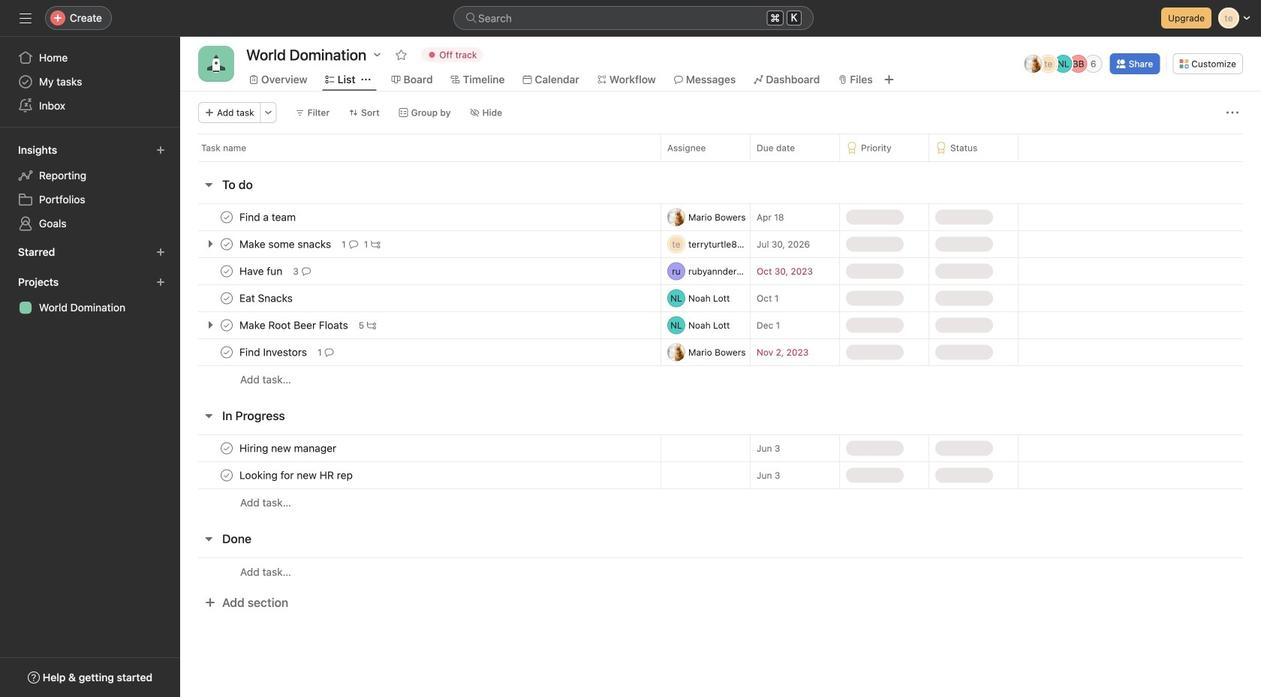 Task type: describe. For each thing, give the bounding box(es) containing it.
expand subtask list for the task make some snacks image
[[204, 238, 216, 250]]

5 subtasks image
[[367, 321, 376, 330]]

hide sidebar image
[[20, 12, 32, 24]]

3 comments image
[[302, 267, 311, 276]]

add tab image
[[884, 74, 896, 86]]

projects element
[[0, 269, 180, 323]]

global element
[[0, 37, 180, 127]]

find investors cell
[[180, 339, 661, 366]]

task name text field for hiring new manager cell
[[237, 441, 341, 456]]

1 comment image
[[349, 240, 358, 249]]

task name text field inside make some snacks cell
[[237, 237, 336, 252]]

collapse task list for this group image for mark complete checkbox in hiring new manager cell
[[203, 410, 215, 422]]

task name text field for find a team cell
[[237, 210, 300, 225]]

looking for new hr rep cell
[[180, 462, 661, 490]]

0 horizontal spatial more actions image
[[264, 108, 273, 117]]

1 comment image
[[325, 348, 334, 357]]

new insights image
[[156, 146, 165, 155]]

tab actions image
[[362, 75, 371, 84]]

header in progress tree grid
[[180, 435, 1262, 517]]

expand subtask list for the task make root beer floats image
[[204, 319, 216, 331]]

collapse task list for this group image for mark complete checkbox inside find a team cell
[[203, 179, 215, 191]]

mark complete checkbox for task name text box in the "looking for new hr rep" cell
[[218, 467, 236, 485]]

eat snacks cell
[[180, 285, 661, 312]]

Search tasks, projects, and more text field
[[454, 6, 814, 30]]

rocket image
[[207, 55, 225, 73]]

have fun cell
[[180, 258, 661, 285]]

3 collapse task list for this group image from the top
[[203, 533, 215, 545]]

mark complete image for task name text field within find a team cell
[[218, 208, 236, 226]]

header to do tree grid
[[180, 204, 1262, 393]]

task name text field for eat snacks cell
[[237, 291, 297, 306]]

task name text field for have fun cell
[[237, 264, 287, 279]]

task name text field for find investors 'cell'
[[237, 345, 312, 360]]

status field for make root beer floats cell
[[929, 312, 1019, 339]]

mark complete checkbox for task name text box within eat snacks cell
[[218, 289, 236, 308]]



Task type: vqa. For each thing, say whether or not it's contained in the screenshot.
Mark complete icon for 3rd Mark complete option from the top
no



Task type: locate. For each thing, give the bounding box(es) containing it.
mark complete checkbox for task name text box within the find investors 'cell'
[[218, 344, 236, 362]]

1 vertical spatial mark complete checkbox
[[218, 317, 236, 335]]

task name text field inside hiring new manager cell
[[237, 441, 341, 456]]

Mark complete checkbox
[[218, 235, 236, 253], [218, 317, 236, 335]]

4 mark complete checkbox from the top
[[218, 344, 236, 362]]

find a team cell
[[180, 204, 661, 231]]

0 vertical spatial collapse task list for this group image
[[203, 179, 215, 191]]

2 mark complete image from the top
[[218, 235, 236, 253]]

mark complete checkbox for task name text field in hiring new manager cell
[[218, 440, 236, 458]]

task name text field inside have fun cell
[[237, 264, 287, 279]]

mark complete image inside find a team cell
[[218, 208, 236, 226]]

mark complete checkbox right expand subtask list for the task make root beer floats icon
[[218, 317, 236, 335]]

1 horizontal spatial more actions image
[[1227, 107, 1239, 119]]

mark complete checkbox for task name text field in have fun cell
[[218, 262, 236, 280]]

1 vertical spatial task name text field
[[237, 264, 287, 279]]

2 task name text field from the top
[[237, 264, 287, 279]]

task name text field inside "looking for new hr rep" cell
[[237, 468, 357, 483]]

Task name text field
[[237, 237, 336, 252], [237, 291, 297, 306], [237, 318, 353, 333], [237, 345, 312, 360], [237, 468, 357, 483]]

task name text field inside make root beer floats cell
[[237, 318, 353, 333]]

task name text field inside find a team cell
[[237, 210, 300, 225]]

mark complete image
[[218, 262, 236, 280], [218, 289, 236, 308]]

3 mark complete image from the top
[[218, 317, 236, 335]]

0 vertical spatial task name text field
[[237, 210, 300, 225]]

mark complete checkbox inside eat snacks cell
[[218, 289, 236, 308]]

Task name text field
[[237, 210, 300, 225], [237, 264, 287, 279], [237, 441, 341, 456]]

0 vertical spatial mark complete image
[[218, 262, 236, 280]]

mark complete image
[[218, 208, 236, 226], [218, 235, 236, 253], [218, 317, 236, 335], [218, 344, 236, 362], [218, 440, 236, 458], [218, 467, 236, 485]]

mark complete checkbox inside "looking for new hr rep" cell
[[218, 467, 236, 485]]

3 task name text field from the top
[[237, 441, 341, 456]]

None field
[[454, 6, 814, 30]]

mark complete checkbox inside find a team cell
[[218, 208, 236, 226]]

Mark complete checkbox
[[218, 208, 236, 226], [218, 262, 236, 280], [218, 289, 236, 308], [218, 344, 236, 362], [218, 440, 236, 458], [218, 467, 236, 485]]

hiring new manager cell
[[180, 435, 661, 463]]

1 mark complete checkbox from the top
[[218, 235, 236, 253]]

mark complete image for eat snacks cell
[[218, 289, 236, 308]]

row
[[180, 134, 1262, 161], [198, 161, 1244, 162], [180, 204, 1262, 231], [180, 231, 1262, 258], [180, 258, 1262, 285], [180, 285, 1262, 312], [180, 312, 1262, 339], [180, 339, 1262, 366], [180, 366, 1262, 393], [180, 435, 1262, 463], [180, 462, 1262, 490], [180, 489, 1262, 517], [180, 558, 1262, 586]]

mark complete image inside "looking for new hr rep" cell
[[218, 467, 236, 485]]

1 vertical spatial mark complete image
[[218, 289, 236, 308]]

5 mark complete checkbox from the top
[[218, 440, 236, 458]]

new project or portfolio image
[[156, 278, 165, 287]]

2 mark complete image from the top
[[218, 289, 236, 308]]

insights element
[[0, 137, 180, 239]]

2 vertical spatial task name text field
[[237, 441, 341, 456]]

1 vertical spatial collapse task list for this group image
[[203, 410, 215, 422]]

1 mark complete image from the top
[[218, 262, 236, 280]]

0 vertical spatial mark complete checkbox
[[218, 235, 236, 253]]

3 task name text field from the top
[[237, 318, 353, 333]]

mark complete checkbox for task name text field within find a team cell
[[218, 208, 236, 226]]

mark complete checkbox inside make some snacks cell
[[218, 235, 236, 253]]

1 mark complete checkbox from the top
[[218, 208, 236, 226]]

add to starred image
[[395, 49, 407, 61]]

4 task name text field from the top
[[237, 345, 312, 360]]

1 subtask image
[[371, 240, 380, 249]]

3 mark complete checkbox from the top
[[218, 289, 236, 308]]

1 task name text field from the top
[[237, 210, 300, 225]]

mark complete image for task name text field in hiring new manager cell
[[218, 440, 236, 458]]

mark complete checkbox inside have fun cell
[[218, 262, 236, 280]]

6 mark complete checkbox from the top
[[218, 467, 236, 485]]

mark complete checkbox inside find investors 'cell'
[[218, 344, 236, 362]]

make some snacks cell
[[180, 231, 661, 258]]

mark complete image inside eat snacks cell
[[218, 289, 236, 308]]

mark complete image for task name text box in the "looking for new hr rep" cell
[[218, 467, 236, 485]]

mark complete image inside have fun cell
[[218, 262, 236, 280]]

mark complete checkbox for expand subtask list for the task make some snacks icon
[[218, 235, 236, 253]]

task name text field inside find investors 'cell'
[[237, 345, 312, 360]]

mark complete checkbox inside hiring new manager cell
[[218, 440, 236, 458]]

task name text field inside eat snacks cell
[[237, 291, 297, 306]]

1 task name text field from the top
[[237, 237, 336, 252]]

1 collapse task list for this group image from the top
[[203, 179, 215, 191]]

more actions image
[[1227, 107, 1239, 119], [264, 108, 273, 117]]

add items to starred image
[[156, 248, 165, 257]]

5 task name text field from the top
[[237, 468, 357, 483]]

2 vertical spatial collapse task list for this group image
[[203, 533, 215, 545]]

mark complete checkbox for expand subtask list for the task make root beer floats icon
[[218, 317, 236, 335]]

mark complete checkbox right expand subtask list for the task make some snacks icon
[[218, 235, 236, 253]]

task name text field for "looking for new hr rep" cell
[[237, 468, 357, 483]]

2 collapse task list for this group image from the top
[[203, 410, 215, 422]]

4 mark complete image from the top
[[218, 344, 236, 362]]

mark complete image inside hiring new manager cell
[[218, 440, 236, 458]]

2 mark complete checkbox from the top
[[218, 317, 236, 335]]

2 task name text field from the top
[[237, 291, 297, 306]]

5 mark complete image from the top
[[218, 440, 236, 458]]

mark complete image for task name text box within the find investors 'cell'
[[218, 344, 236, 362]]

1 mark complete image from the top
[[218, 208, 236, 226]]

6 mark complete image from the top
[[218, 467, 236, 485]]

2 mark complete checkbox from the top
[[218, 262, 236, 280]]

collapse task list for this group image
[[203, 179, 215, 191], [203, 410, 215, 422], [203, 533, 215, 545]]

make root beer floats cell
[[180, 312, 661, 339]]

mark complete checkbox inside make root beer floats cell
[[218, 317, 236, 335]]

mark complete image for have fun cell
[[218, 262, 236, 280]]



